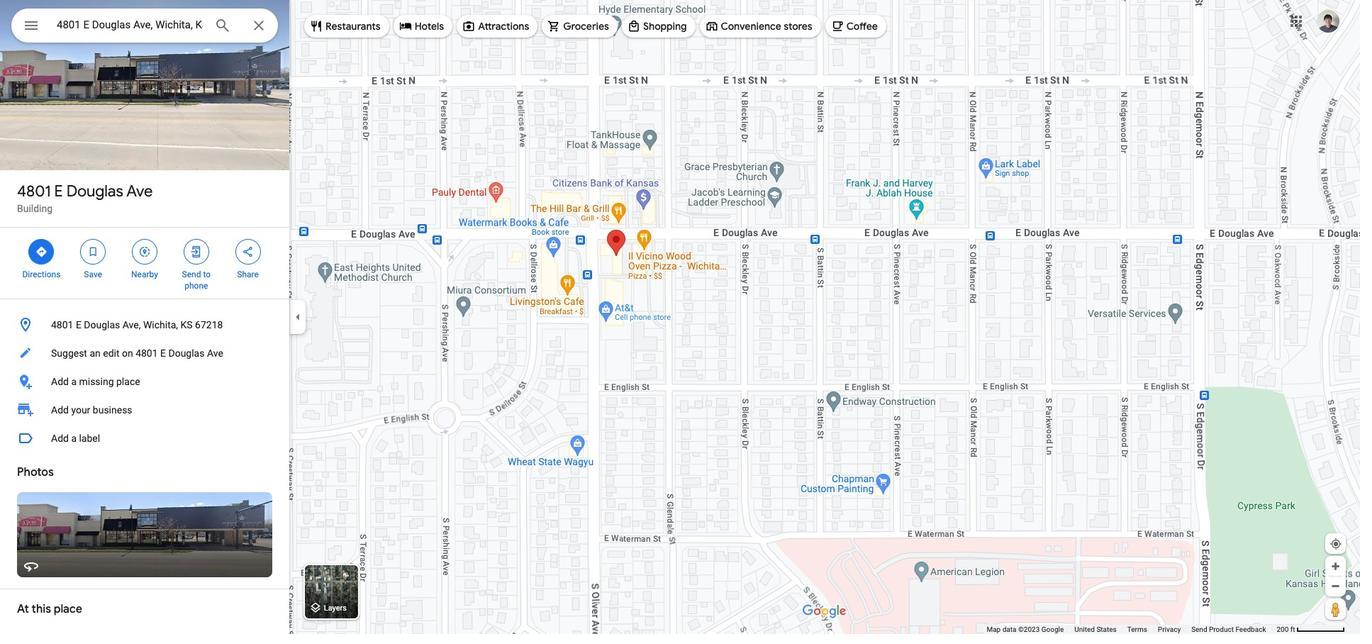Task type: locate. For each thing, give the bounding box(es) containing it.
ave,
[[123, 319, 141, 331]]


[[242, 244, 254, 260]]

1 vertical spatial add
[[51, 404, 69, 416]]

e for ave
[[54, 182, 63, 201]]

1 horizontal spatial send
[[1192, 626, 1208, 633]]

place
[[116, 376, 140, 387], [54, 602, 82, 616]]

0 vertical spatial place
[[116, 376, 140, 387]]

send up phone
[[182, 270, 201, 279]]

None field
[[57, 16, 203, 33]]

a left 'label'
[[71, 433, 77, 444]]

1 vertical spatial e
[[76, 319, 81, 331]]

4801 right the on
[[136, 348, 158, 359]]

0 vertical spatial douglas
[[67, 182, 123, 201]]

footer containing map data ©2023 google
[[987, 625, 1277, 634]]

douglas
[[67, 182, 123, 201], [84, 319, 120, 331], [168, 348, 205, 359]]

google
[[1042, 626, 1064, 633]]

douglas for ave,
[[84, 319, 120, 331]]

douglas up an
[[84, 319, 120, 331]]

your
[[71, 404, 90, 416]]

2 vertical spatial 4801
[[136, 348, 158, 359]]

0 vertical spatial a
[[71, 376, 77, 387]]

4801 up building
[[17, 182, 51, 201]]

send for send to phone
[[182, 270, 201, 279]]

0 horizontal spatial place
[[54, 602, 82, 616]]

on
[[122, 348, 133, 359]]

2 vertical spatial add
[[51, 433, 69, 444]]

send left product
[[1192, 626, 1208, 633]]

add left 'label'
[[51, 433, 69, 444]]

google maps element
[[0, 0, 1360, 634]]

1 add from the top
[[51, 376, 69, 387]]

1 a from the top
[[71, 376, 77, 387]]

coffee button
[[825, 9, 886, 43]]

3 add from the top
[[51, 433, 69, 444]]

1 horizontal spatial place
[[116, 376, 140, 387]]


[[138, 244, 151, 260]]

douglas up 
[[67, 182, 123, 201]]

suggest an edit on 4801 e douglas ave
[[51, 348, 223, 359]]

send to phone
[[182, 270, 211, 291]]

2 a from the top
[[71, 433, 77, 444]]

4801
[[17, 182, 51, 201], [51, 319, 73, 331], [136, 348, 158, 359]]

stores
[[784, 20, 813, 33]]

2 add from the top
[[51, 404, 69, 416]]

0 vertical spatial 4801
[[17, 182, 51, 201]]

2 horizontal spatial 4801
[[136, 348, 158, 359]]

states
[[1097, 626, 1117, 633]]

suggest an edit on 4801 e douglas ave button
[[0, 339, 289, 367]]

an
[[90, 348, 101, 359]]

1 vertical spatial 4801
[[51, 319, 73, 331]]

add for add a missing place
[[51, 376, 69, 387]]

1 vertical spatial douglas
[[84, 319, 120, 331]]

map
[[987, 626, 1001, 633]]

attractions
[[478, 20, 529, 33]]

show your location image
[[1330, 538, 1343, 550]]

add down suggest
[[51, 376, 69, 387]]

add a label
[[51, 433, 100, 444]]

1 horizontal spatial ave
[[207, 348, 223, 359]]

ave up  at the left of the page
[[126, 182, 153, 201]]

e inside 4801 e douglas ave building
[[54, 182, 63, 201]]

this
[[32, 602, 51, 616]]

phone
[[185, 281, 208, 291]]

1 horizontal spatial e
[[76, 319, 81, 331]]

nearby
[[131, 270, 158, 279]]

4801 E Douglas Ave, Wichita, KS 67218 field
[[11, 9, 278, 43]]

1 horizontal spatial 4801
[[51, 319, 73, 331]]

send
[[182, 270, 201, 279], [1192, 626, 1208, 633]]

0 vertical spatial ave
[[126, 182, 153, 201]]

douglas inside 4801 e douglas ave building
[[67, 182, 123, 201]]

add for add your business
[[51, 404, 69, 416]]

privacy button
[[1158, 625, 1181, 634]]

add left your
[[51, 404, 69, 416]]

a left missing
[[71, 376, 77, 387]]

ave down "67218"
[[207, 348, 223, 359]]

send inside "button"
[[1192, 626, 1208, 633]]

a
[[71, 376, 77, 387], [71, 433, 77, 444]]

shopping button
[[622, 9, 695, 43]]

ft
[[1291, 626, 1295, 633]]

0 horizontal spatial ave
[[126, 182, 153, 201]]

4801 inside 4801 e douglas ave building
[[17, 182, 51, 201]]

1 vertical spatial send
[[1192, 626, 1208, 633]]

add for add a label
[[51, 433, 69, 444]]

wichita,
[[143, 319, 178, 331]]

add
[[51, 376, 69, 387], [51, 404, 69, 416], [51, 433, 69, 444]]

0 vertical spatial e
[[54, 182, 63, 201]]

convenience
[[721, 20, 782, 33]]

send for send product feedback
[[1192, 626, 1208, 633]]

0 horizontal spatial send
[[182, 270, 201, 279]]

footer
[[987, 625, 1277, 634]]

restaurants
[[326, 20, 381, 33]]

0 horizontal spatial 4801
[[17, 182, 51, 201]]

ave
[[126, 182, 153, 201], [207, 348, 223, 359]]

send inside send to phone
[[182, 270, 201, 279]]

united
[[1075, 626, 1095, 633]]

1 vertical spatial ave
[[207, 348, 223, 359]]

douglas down ks
[[168, 348, 205, 359]]

ave inside the 'suggest an edit on 4801 e douglas ave' button
[[207, 348, 223, 359]]

0 vertical spatial send
[[182, 270, 201, 279]]

convenience stores button
[[700, 9, 821, 43]]

67218
[[195, 319, 223, 331]]

0 horizontal spatial e
[[54, 182, 63, 201]]

place down the on
[[116, 376, 140, 387]]

hotels button
[[393, 9, 453, 43]]

terms button
[[1128, 625, 1147, 634]]

save
[[84, 270, 102, 279]]

4801 inside 4801 e douglas ave, wichita, ks 67218 button
[[51, 319, 73, 331]]

a for missing
[[71, 376, 77, 387]]

shopping
[[643, 20, 687, 33]]

1 vertical spatial a
[[71, 433, 77, 444]]

4801 up suggest
[[51, 319, 73, 331]]

add a missing place
[[51, 376, 140, 387]]

©2023
[[1018, 626, 1040, 633]]

2 horizontal spatial e
[[160, 348, 166, 359]]

feedback
[[1236, 626, 1266, 633]]

e
[[54, 182, 63, 201], [76, 319, 81, 331], [160, 348, 166, 359]]

missing
[[79, 376, 114, 387]]

place right this
[[54, 602, 82, 616]]

4801 for ave
[[17, 182, 51, 201]]

0 vertical spatial add
[[51, 376, 69, 387]]

to
[[203, 270, 211, 279]]



Task type: describe. For each thing, give the bounding box(es) containing it.

[[190, 244, 203, 260]]

attractions button
[[457, 9, 538, 43]]

footer inside 'google maps' "element"
[[987, 625, 1277, 634]]

send product feedback
[[1192, 626, 1266, 633]]

collapse side panel image
[[290, 309, 306, 325]]

show street view coverage image
[[1326, 599, 1346, 620]]

add a label button
[[0, 424, 289, 452]]

200 ft
[[1277, 626, 1295, 633]]

200
[[1277, 626, 1289, 633]]

terms
[[1128, 626, 1147, 633]]

2 vertical spatial e
[[160, 348, 166, 359]]

add your business link
[[0, 396, 289, 424]]

data
[[1003, 626, 1017, 633]]

4801 e douglas ave, wichita, ks 67218
[[51, 319, 223, 331]]

2 vertical spatial douglas
[[168, 348, 205, 359]]

4801 e douglas ave, wichita, ks 67218 button
[[0, 311, 289, 339]]

label
[[79, 433, 100, 444]]

groceries
[[563, 20, 609, 33]]

 search field
[[11, 9, 278, 45]]

directions
[[22, 270, 61, 279]]

suggest
[[51, 348, 87, 359]]

google account: nolan park  
(nolan.park@adept.ai) image
[[1317, 10, 1340, 32]]

photos
[[17, 465, 54, 479]]

product
[[1209, 626, 1234, 633]]

place inside button
[[116, 376, 140, 387]]

united states button
[[1075, 625, 1117, 634]]

1 vertical spatial place
[[54, 602, 82, 616]]

4801 for ave,
[[51, 319, 73, 331]]

e for ave,
[[76, 319, 81, 331]]

zoom out image
[[1331, 581, 1341, 592]]

4801 e douglas ave building
[[17, 182, 153, 214]]

200 ft button
[[1277, 626, 1345, 633]]

ks
[[181, 319, 193, 331]]

hotels
[[415, 20, 444, 33]]


[[23, 16, 40, 35]]

4801 e douglas ave main content
[[0, 0, 289, 634]]

map data ©2023 google
[[987, 626, 1064, 633]]

convenience stores
[[721, 20, 813, 33]]

restaurants button
[[304, 9, 389, 43]]

 button
[[11, 9, 51, 45]]

4801 inside the 'suggest an edit on 4801 e douglas ave' button
[[136, 348, 158, 359]]

send product feedback button
[[1192, 625, 1266, 634]]

a for label
[[71, 433, 77, 444]]

privacy
[[1158, 626, 1181, 633]]

douglas for ave
[[67, 182, 123, 201]]

share
[[237, 270, 259, 279]]

groceries button
[[542, 9, 618, 43]]

at
[[17, 602, 29, 616]]

at this place
[[17, 602, 82, 616]]

none field inside 4801 e douglas ave, wichita, ks 67218 field
[[57, 16, 203, 33]]

building
[[17, 203, 53, 214]]

zoom in image
[[1331, 561, 1341, 572]]


[[87, 244, 99, 260]]

coffee
[[847, 20, 878, 33]]

ave inside 4801 e douglas ave building
[[126, 182, 153, 201]]

edit
[[103, 348, 120, 359]]


[[35, 244, 48, 260]]

business
[[93, 404, 132, 416]]

actions for 4801 e douglas ave region
[[0, 228, 289, 299]]

united states
[[1075, 626, 1117, 633]]

add a missing place button
[[0, 367, 289, 396]]

layers
[[324, 604, 347, 613]]

add your business
[[51, 404, 132, 416]]



Task type: vqa. For each thing, say whether or not it's contained in the screenshot.
Houston in the Map region
no



